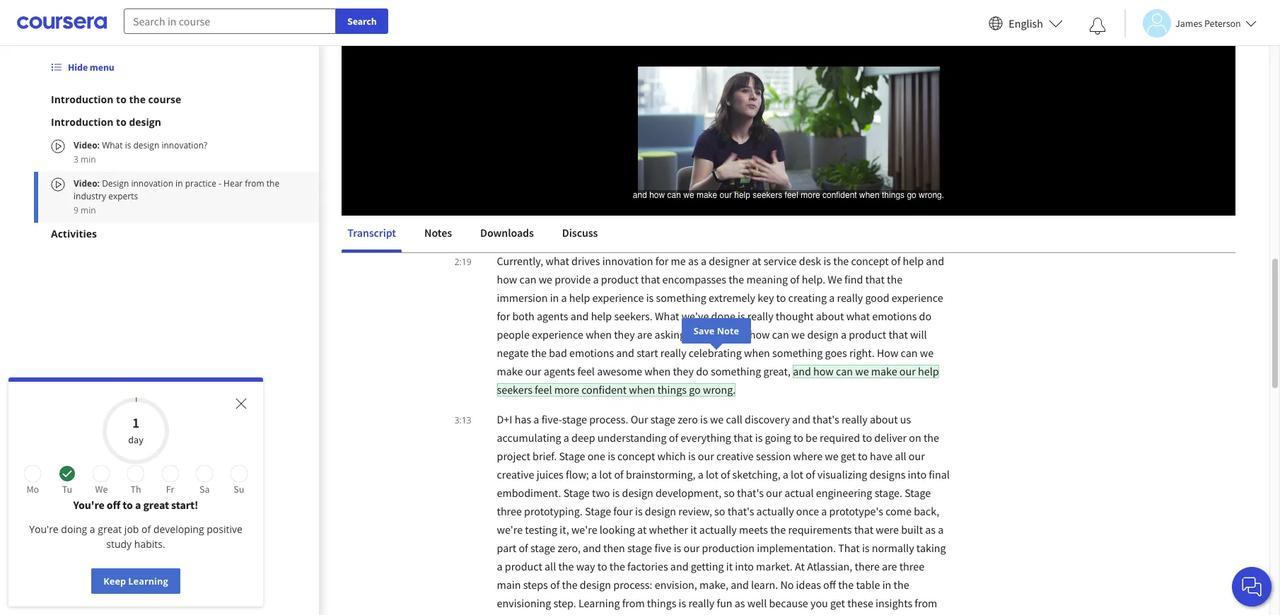 Task type: locate. For each thing, give the bounding box(es) containing it.
hour
[[497, 114, 519, 128]]

all up steps
[[545, 560, 556, 574]]

1 horizontal spatial people
[[730, 77, 763, 91]]

introduction inside introduction to design dropdown button
[[51, 115, 113, 129]]

0 horizontal spatial learning
[[128, 575, 168, 588]]

2 horizontal spatial they
[[919, 151, 940, 165]]

1 horizontal spatial innovation
[[602, 254, 653, 268]]

good
[[798, 40, 822, 54], [866, 291, 890, 305]]

1 introduction from the top
[[51, 93, 113, 106]]

we inside how can we make our agents feel awesome when they do something great,
[[920, 346, 934, 360]]

notes
[[424, 226, 452, 240]]

min right the 9
[[81, 204, 96, 216]]

a inside extremely key to creating a really good experience for both agents and help seekers. what we've done is really thought about
[[829, 291, 835, 305]]

0 horizontal spatial we're
[[497, 523, 523, 537]]

at
[[752, 254, 762, 268], [637, 523, 647, 537]]

designers.
[[807, 169, 856, 183]]

have for and driving these projects along that they themselves have come up with.
[[553, 169, 576, 183]]

1 vertical spatial has
[[515, 412, 531, 427]]

it, inside when you see the company here doing ship it,
[[497, 151, 507, 165]]

1 lot from the left
[[599, 468, 612, 482]]

about inside extremely key to creating a really good experience for both agents and help seekers. what we've done is really thought about
[[816, 309, 844, 323]]

emotions up will
[[872, 309, 917, 323]]

0 horizontal spatial do
[[696, 364, 709, 378]]

and it's just part of the course.
[[497, 206, 919, 238]]

to inside extremely key to creating a really good experience for both agents and help seekers. what we've done is really thought about
[[776, 291, 786, 305]]

new inside the and building things, and try new stuff,
[[567, 132, 587, 146]]

this
[[552, 96, 570, 110]]

that's inside d+i has a five-stage process. our stage zero is we call discovery and that's really about us accumulating a deep understanding of
[[813, 412, 840, 427]]

0 horizontal spatial with
[[707, 77, 728, 91]]

three down 'embodiment.'
[[497, 504, 522, 519]]

wrong.
[[703, 383, 736, 397]]

0 horizontal spatial what
[[102, 139, 123, 151]]

2 horizontal spatial from
[[915, 596, 938, 611]]

experience inside we find that the immersion in a help experience is something
[[593, 291, 644, 305]]

lot for visualizing
[[791, 468, 804, 482]]

things left go
[[658, 383, 687, 397]]

1 min from the top
[[81, 154, 96, 166]]

1 vertical spatial have
[[870, 449, 893, 463]]

see up the driving
[[784, 132, 800, 146]]

they for that
[[919, 151, 940, 165]]

0 horizontal spatial what
[[546, 254, 569, 268]]

0 horizontal spatial something
[[656, 291, 707, 305]]

video: for video:
[[74, 178, 102, 190]]

1 vertical spatial creative
[[497, 468, 534, 482]]

service
[[764, 254, 797, 268]]

0 vertical spatial ship
[[815, 96, 836, 110]]

9 minutes 01 seconds element
[[444, 209, 463, 222]]

study
[[106, 538, 132, 551]]

go
[[689, 383, 701, 397]]

1 vertical spatial with
[[707, 77, 728, 91]]

communicate up use
[[754, 59, 819, 73]]

0 vertical spatial what
[[102, 139, 123, 151]]

1 vertical spatial do
[[696, 364, 709, 378]]

0 vertical spatial off
[[107, 498, 120, 512]]

0 vertical spatial agents
[[537, 309, 568, 323]]

1 vertical spatial what
[[847, 309, 870, 323]]

constant
[[572, 96, 613, 110]]

a inside we find that the immersion in a help experience is something
[[561, 291, 567, 305]]

0 vertical spatial open
[[577, 40, 602, 54]]

into inside a lot of visualizing designs into final embodiment.
[[908, 468, 927, 482]]

1 horizontal spatial at
[[752, 254, 762, 268]]

the up insights
[[894, 578, 910, 592]]

get up the visualizing
[[841, 449, 856, 463]]

2 introduction from the top
[[51, 115, 113, 129]]

1 make from the left
[[497, 364, 523, 378]]

product down 'i' on the right of page
[[636, 187, 673, 202]]

are inside atlassian as a company has core company values which are open company,  no bull;
[[560, 40, 575, 54]]

0 vertical spatial three
[[497, 504, 522, 519]]

1 horizontal spatial experience
[[593, 291, 644, 305]]

about right this
[[552, 59, 580, 73]]

0 horizontal spatial feel
[[535, 383, 552, 397]]

0 vertical spatial you
[[765, 132, 782, 146]]

of inside the requirements that were built as a part of stage zero,
[[519, 541, 528, 555]]

emotions inside what emotions do people experience when they are asking for help,
[[872, 309, 917, 323]]

we find that the immersion in a help experience is something
[[497, 272, 903, 305]]

people up the negate
[[497, 328, 530, 342]]

help inside help and how can we provide a product that encompasses the meaning of help.
[[903, 254, 924, 268]]

1 horizontal spatial what
[[847, 309, 870, 323]]

0 horizontal spatial make
[[497, 364, 523, 378]]

going down 'and see how things stick.' button
[[673, 151, 700, 165]]

design inside dropdown button
[[129, 115, 161, 129]]

1 video: from the top
[[74, 139, 100, 151]]

1 horizontal spatial we're
[[572, 523, 597, 537]]

we down this is about us making sure that the way that we
[[624, 77, 638, 91]]

2 make from the left
[[871, 364, 898, 378]]

ship inside ship it, which is like a 24- hour hackathon
[[815, 96, 836, 110]]

0 vertical spatial video:
[[74, 139, 100, 151]]

innovation up experts at the left of the page
[[131, 178, 173, 190]]

stage three prototyping. stage four is design review, button
[[497, 486, 931, 519]]

0 horizontal spatial innovation
[[131, 178, 173, 190]]

that left will
[[889, 328, 908, 342]]

engineering
[[816, 486, 873, 500]]

see inside any opportunity we see possibilities for improvement,
[[896, 187, 912, 202]]

0 horizontal spatial into
[[735, 560, 754, 574]]

stage inside the requirements that were built as a part of stage zero,
[[531, 541, 556, 555]]

make inside how can we make our agents feel awesome when they do something great,
[[497, 364, 523, 378]]

people up biggest
[[730, 77, 763, 91]]

we find that the immersion in a help experience is something button
[[497, 272, 903, 305]]

do inside how can we make our agents feel awesome when they do something great,
[[696, 364, 709, 378]]

where inside our creative session where we get to have all our creative juices flow;
[[793, 449, 823, 463]]

stage
[[559, 449, 585, 463], [564, 486, 590, 500], [905, 486, 931, 500], [585, 504, 611, 519]]

things up never
[[647, 596, 677, 611]]

with for people
[[707, 77, 728, 91]]

they inside what emotions do people experience when they are asking for help,
[[614, 328, 635, 342]]

1 horizontal spatial doing
[[890, 132, 917, 146]]

1 horizontal spatial learning
[[579, 596, 620, 611]]

1 vertical spatial ship
[[919, 132, 941, 146]]

when down for both agents and help seekers. button
[[586, 328, 612, 342]]

job
[[124, 523, 139, 536]]

all down deliver
[[895, 449, 907, 463]]

company inside when you see the company here doing ship it,
[[820, 132, 864, 146]]

and how can we design a product that will negate
[[497, 328, 927, 360]]

that down prototype's
[[854, 523, 874, 537]]

design innovation in practice - hear from the industry experts
[[74, 178, 280, 202]]

are right values
[[560, 40, 575, 54]]

off inside 1 dialog
[[107, 498, 120, 512]]

our right use
[[806, 77, 822, 91]]

1 dialog
[[8, 378, 263, 607]]

0 horizontal spatial we
[[95, 483, 108, 496]]

1 vertical spatial these
[[848, 596, 874, 611]]

design up goes
[[807, 328, 839, 342]]

a down provide
[[561, 291, 567, 305]]

9 min
[[74, 204, 96, 216]]

any opportunity we see possibilities for improvement, button
[[497, 187, 912, 220]]

show notifications image
[[1089, 18, 1106, 35]]

1 vertical spatial that's
[[737, 486, 764, 500]]

extremely key to creating a really good experience for both agents and help seekers. what we've done is really thought about
[[497, 291, 943, 323]]

stage right our
[[651, 412, 676, 427]]

no
[[652, 40, 665, 54], [921, 40, 933, 54]]

on up introduce
[[729, 187, 741, 202]]

2 horizontal spatial we're
[[641, 206, 666, 220]]

0 vertical spatial communicate
[[754, 59, 819, 73]]

notes button
[[419, 216, 458, 250]]

stage inside the "and then stage five is our production implementation. that is normally taking a product all the way to the factories and getting it into market."
[[627, 541, 652, 555]]

we've
[[682, 309, 709, 323]]

communicate inside 'communicate with each other in the company and the way that we'
[[754, 59, 819, 73]]

we left th
[[95, 483, 108, 496]]

2 vertical spatial way
[[576, 560, 595, 574]]

five-
[[542, 412, 562, 427]]

we left provide
[[539, 272, 553, 287]]

to down think
[[675, 187, 685, 202]]

2 horizontal spatial have
[[870, 449, 893, 463]]

really
[[769, 40, 795, 54], [837, 291, 863, 305], [748, 309, 774, 323], [661, 346, 687, 360], [842, 412, 868, 427], [689, 596, 715, 611]]

1 vertical spatial open
[[913, 77, 937, 91]]

no up 24-
[[921, 40, 933, 54]]

0 vertical spatial with
[[821, 59, 842, 73]]

stage two is design development, so that's our actual engineering stage.
[[564, 486, 905, 500]]

2 vertical spatial are
[[882, 560, 897, 574]]

that
[[656, 59, 675, 73], [717, 59, 736, 73], [603, 77, 622, 91], [765, 77, 785, 91], [897, 151, 917, 165], [641, 272, 660, 287], [866, 272, 885, 287], [889, 328, 908, 342], [734, 431, 753, 445], [854, 523, 874, 537], [549, 615, 568, 615]]

experience inside extremely key to creating a really good experience for both agents and help seekers. what we've done is really thought about
[[892, 291, 943, 305]]

introduction for introduction to the course
[[51, 93, 113, 106]]

the left table
[[838, 578, 854, 592]]

of inside and it's just part of the course.
[[891, 206, 901, 220]]

our creative session where we get to have all our creative juices flow; button
[[497, 449, 925, 482]]

way down zero,
[[576, 560, 595, 574]]

we inside 'communicate with each other in the company and the way that we'
[[624, 77, 638, 91]]

zero,
[[558, 541, 581, 555]]

in inside 'communicate with each other in the company and the way that we'
[[897, 59, 906, 73]]

2 horizontal spatial experience
[[892, 291, 943, 305]]

required
[[820, 431, 860, 445]]

make
[[497, 364, 523, 378], [871, 364, 898, 378]]

from inside 'get these insights from customers that you would have never imagined.'
[[915, 596, 938, 611]]

actually up 'and then stage five is our production implementation.' button
[[700, 523, 737, 537]]

the requirements that were built as a part of stage zero, button
[[497, 523, 944, 555]]

as up taking
[[926, 523, 936, 537]]

into left final
[[908, 468, 927, 482]]

1 vertical spatial something
[[773, 346, 823, 360]]

2 vertical spatial going
[[765, 431, 791, 445]]

think
[[652, 169, 677, 183]]

about inside ultimately you're trying to bring about a better product to improve on a user's life.
[[566, 187, 595, 202]]

0 vertical spatial emotions
[[872, 309, 917, 323]]

creative up sketching,
[[717, 449, 754, 463]]

0 vertical spatial learning
[[128, 575, 168, 588]]

that down the 'call'
[[734, 431, 753, 445]]

min
[[81, 154, 96, 166], [81, 204, 96, 216]]

a right the once at the right of the page
[[822, 504, 827, 519]]

prototype's
[[830, 504, 884, 519]]

stage down flow;
[[564, 486, 590, 500]]

company inside open company no bull.
[[875, 40, 919, 54]]

1 vertical spatial so
[[715, 504, 725, 519]]

on
[[729, 187, 741, 202], [909, 431, 922, 445]]

way down atlassian as a company has core company values which are open company,  no bull;
[[695, 59, 714, 73]]

the up the this
[[563, 77, 579, 91]]

chat with us image
[[1241, 576, 1264, 599]]

envision,
[[655, 578, 697, 592]]

that's up required
[[813, 412, 840, 427]]

the left course
[[129, 93, 146, 106]]

brainstorming,
[[626, 468, 696, 482]]

0 vertical spatial feel
[[578, 364, 595, 378]]

1 horizontal spatial make
[[871, 364, 898, 378]]

negate
[[497, 346, 529, 360]]

0 horizontal spatial actually
[[700, 523, 737, 537]]

2 vertical spatial have
[[622, 615, 644, 615]]

company,
[[604, 40, 650, 54]]

these
[[800, 151, 826, 165], [848, 596, 874, 611]]

as right me
[[688, 254, 699, 268]]

2 horizontal spatial something
[[773, 346, 823, 360]]

how down "what we've done is really thought about" button
[[750, 328, 770, 342]]

0 vertical spatial come
[[578, 169, 604, 183]]

1 horizontal spatial what
[[655, 309, 680, 323]]

1 vertical spatial people
[[497, 328, 530, 342]]

make down how at the right
[[871, 364, 898, 378]]

that's down stage two is design development, so that's our actual engineering stage.
[[728, 504, 754, 519]]

they up go
[[673, 364, 694, 378]]

practice
[[185, 178, 216, 190]]

to down the 'then'
[[598, 560, 607, 574]]

a down "drives"
[[593, 272, 599, 287]]

1 horizontal spatial it,
[[839, 96, 848, 110]]

on inside ultimately you're trying to bring about a better product to improve on a user's life.
[[729, 187, 741, 202]]

2 vertical spatial they
[[673, 364, 694, 378]]

design inside stage three prototyping. stage four is design review,
[[645, 504, 676, 519]]

meets
[[739, 523, 768, 537]]

can down will
[[901, 346, 918, 360]]

a
[[793, 22, 799, 36], [731, 40, 736, 54], [910, 96, 916, 110], [597, 187, 603, 202], [744, 187, 749, 202], [701, 254, 707, 268], [593, 272, 599, 287], [561, 291, 567, 305], [829, 291, 835, 305], [841, 328, 847, 342], [534, 412, 539, 427], [564, 431, 569, 445], [591, 468, 597, 482], [698, 468, 704, 482], [783, 468, 789, 482], [135, 498, 141, 512], [822, 504, 827, 519], [90, 523, 95, 536], [938, 523, 944, 537], [497, 560, 503, 574]]

which is a really, really good one.
[[690, 40, 847, 54]]

1 vertical spatial communicate
[[640, 77, 705, 91]]

for down we've
[[688, 328, 701, 342]]

1
[[132, 414, 139, 432]]

hear
[[224, 178, 243, 190]]

what inside what emotions do people experience when they are asking for help,
[[847, 309, 870, 323]]

is inside d+i has a five-stage process. our stage zero is we call discovery and that's really about us accumulating a deep understanding of
[[700, 412, 708, 427]]

2 video: from the top
[[74, 178, 102, 190]]

a lot of brainstorming, a lot of sketching, button
[[591, 468, 783, 482]]

1 vertical spatial get
[[831, 596, 845, 611]]

implementation.
[[757, 541, 836, 555]]

going up session
[[765, 431, 791, 445]]

making
[[596, 59, 631, 73]]

getting
[[691, 560, 724, 574]]

activities
[[51, 227, 97, 241]]

0 horizontal spatial ship
[[815, 96, 836, 110]]

1 horizontal spatial one
[[785, 96, 803, 110]]

that down making
[[603, 77, 622, 91]]

the down zero,
[[558, 560, 574, 574]]

it,
[[560, 523, 569, 537]]

that inside 'communicate with each other in the company and the way that we'
[[603, 77, 622, 91]]

Search in course text field
[[124, 8, 336, 34]]

0 horizontal spatial you
[[570, 615, 588, 615]]

1 horizontal spatial are
[[637, 328, 653, 342]]

have for get these insights from customers that you would have never imagined.
[[622, 615, 644, 615]]

1 horizontal spatial something
[[711, 364, 761, 378]]

innovation right "drives"
[[602, 254, 653, 268]]

that's inside the so that's actually once a prototype's come back, we're testing it,
[[728, 504, 754, 519]]

creating
[[789, 291, 827, 305]]

the design process: envision, make, and learn.
[[562, 578, 781, 592]]

pause image
[[352, 210, 367, 221]]

1 vertical spatial where
[[793, 449, 823, 463]]

video: what is design innovation? 3 min
[[74, 139, 207, 166]]

to inside 1 dialog
[[123, 498, 133, 512]]

2 vertical spatial that's
[[728, 504, 754, 519]]

we're for we're going to introduce innovation,
[[641, 206, 666, 220]]

0 vertical spatial going
[[673, 151, 700, 165]]

communicate for each
[[754, 59, 819, 73]]

1 horizontal spatial creative
[[717, 449, 754, 463]]

can inside how can we make our agents feel awesome when they do something great,
[[901, 346, 918, 360]]

have up designs
[[870, 449, 893, 463]]

come inside "and driving these projects along that they themselves have come up with."
[[578, 169, 604, 183]]

0 horizontal spatial communicate
[[640, 77, 705, 91]]

can inside and how can we design a product that will negate
[[772, 328, 789, 342]]

and inside "and driving these projects along that they themselves have come up with."
[[744, 151, 762, 165]]

you down ideas
[[811, 596, 828, 611]]

1 vertical spatial into
[[735, 560, 754, 574]]

currently, what drives innovation for button
[[497, 254, 671, 268]]

it, inside ship it, which is like a 24- hour hackathon
[[839, 96, 848, 110]]

a inside and how can we design a product that will negate
[[841, 328, 847, 342]]

1 horizontal spatial see
[[784, 132, 800, 146]]

2 vertical spatial something
[[711, 364, 761, 378]]

2 no from the left
[[921, 40, 933, 54]]

the right hear in the top left of the page
[[267, 178, 280, 190]]

you're for you're off to a great start!
[[73, 498, 105, 512]]

0 horizontal spatial part
[[497, 541, 517, 555]]

to inside our creative session where we get to have all our creative juices flow;
[[858, 449, 868, 463]]

creative down the 'project'
[[497, 468, 534, 482]]

video: inside video: what is design innovation? 3 min
[[74, 139, 100, 151]]

lot for brainstorming,
[[599, 468, 612, 482]]

what inside extremely key to creating a really good experience for both agents and help seekers. what we've done is really thought about
[[655, 309, 680, 323]]

learning from things is really fun as well because you button
[[579, 596, 831, 611]]

we inside any opportunity we see possibilities for improvement,
[[880, 187, 894, 202]]

prototyping.
[[524, 504, 583, 519]]

a up development,
[[698, 468, 704, 482]]

it down review,
[[691, 523, 697, 537]]

1 horizontal spatial it
[[726, 560, 733, 574]]

stage up a product all the way to the factories and getting it into market. button
[[627, 541, 652, 555]]

we down required
[[825, 449, 839, 463]]

as inside the requirements that were built as a part of stage zero,
[[926, 523, 936, 537]]

keep
[[104, 575, 126, 588]]

the requirements that were built as a part of stage zero,
[[497, 523, 944, 555]]

and inside extremely key to creating a really good experience for both agents and help seekers. what we've done is really thought about
[[571, 309, 589, 323]]

along
[[868, 151, 895, 165]]

stage.
[[875, 486, 903, 500]]

something
[[656, 291, 707, 305], [773, 346, 823, 360], [711, 364, 761, 378]]

communicate up communications.our
[[640, 77, 705, 91]]

ship it, which is like a 24- hour hackathon button
[[497, 96, 933, 128]]

final
[[929, 468, 950, 482]]

what down introduction to design
[[102, 139, 123, 151]]

good inside extremely key to creating a really good experience for both agents and help seekers. what we've done is really thought about
[[866, 291, 890, 305]]

come down stage.
[[886, 504, 912, 519]]

our up getting
[[684, 541, 700, 555]]

about down extremely key to creating a really good experience button
[[816, 309, 844, 323]]

we're inside the so that's actually once a prototype's come back, we're testing it,
[[497, 523, 523, 537]]

that inside the requirements that were built as a part of stage zero,
[[854, 523, 874, 537]]

stage for stage two is design development, so that's our actual engineering stage.
[[564, 486, 590, 500]]

the down generate
[[803, 132, 818, 146]]

0 vertical spatial all
[[895, 449, 907, 463]]

great
[[143, 498, 169, 512], [98, 523, 122, 536]]

related lecture content tabs tab list
[[342, 216, 1236, 253]]

life.
[[782, 187, 799, 202]]

0 horizontal spatial have
[[553, 169, 576, 183]]

0 horizontal spatial are
[[560, 40, 575, 54]]

-
[[219, 178, 221, 190]]

doing down tu
[[61, 523, 87, 536]]

3 lot from the left
[[791, 468, 804, 482]]

into down production
[[735, 560, 754, 574]]

video: up 3
[[74, 139, 100, 151]]

which
[[529, 40, 558, 54], [690, 40, 719, 54], [851, 96, 879, 110], [658, 449, 686, 463]]

these inside 'get these insights from customers that you would have never imagined.'
[[848, 596, 874, 611]]

as right fun
[[735, 596, 745, 611]]

with for each
[[821, 59, 842, 73]]

can up immersion
[[520, 272, 537, 287]]

desk
[[799, 254, 821, 268]]

2 lot from the left
[[706, 468, 719, 482]]

new left ideas,
[[831, 114, 851, 128]]

learning up would
[[579, 596, 620, 611]]

a up the improvement,
[[597, 187, 603, 202]]

close image
[[233, 395, 250, 412]]

3
[[74, 154, 78, 166]]

the inside we find that the immersion in a help experience is something
[[887, 272, 903, 287]]

design
[[102, 178, 129, 190]]

three inside stage three prototyping. stage four is design review,
[[497, 504, 522, 519]]

good up how at the right
[[866, 291, 890, 305]]

1 vertical spatial good
[[866, 291, 890, 305]]

we down right.
[[855, 364, 869, 378]]

agents inside extremely key to creating a really good experience for both agents and help seekers. what we've done is really thought about
[[537, 309, 568, 323]]

no ideas off the table in the envisioning step.
[[497, 578, 910, 611]]

keep learning
[[104, 575, 168, 588]]

has right d+i
[[515, 412, 531, 427]]

one down accumulating a deep understanding of button
[[588, 449, 606, 463]]

it inside the "and then stage five is our production implementation. that is normally taking a product all the way to the factories and getting it into market."
[[726, 560, 733, 574]]

to down introduction to the course
[[116, 115, 127, 129]]

1 vertical spatial learning
[[579, 596, 620, 611]]

0 vertical spatial get
[[841, 449, 856, 463]]

and inside and it's just part of the course.
[[813, 206, 831, 220]]

of inside at atlassian, there are three main steps of
[[550, 578, 560, 592]]

0 horizontal spatial doing
[[61, 523, 87, 536]]

make down the negate
[[497, 364, 523, 378]]

open inside open and there's this constant line of communications.our biggest one is
[[913, 77, 937, 91]]

do
[[919, 309, 932, 323], [696, 364, 709, 378]]

0 horizontal spatial no
[[652, 40, 665, 54]]

stage down testing
[[531, 541, 556, 555]]

a inside the so that's actually once a prototype's come back, we're testing it,
[[822, 504, 827, 519]]

come
[[578, 169, 604, 183], [886, 504, 912, 519]]

1 horizontal spatial do
[[919, 309, 932, 323]]

off inside no ideas off the table in the envisioning step.
[[824, 578, 836, 592]]

from
[[245, 178, 264, 190], [622, 596, 645, 611], [915, 596, 938, 611]]

at up meaning
[[752, 254, 762, 268]]

stage up flow;
[[559, 449, 585, 463]]

product up right.
[[849, 328, 887, 342]]

with inside 'communicate with each other in the company and the way that we'
[[821, 59, 842, 73]]

that
[[838, 541, 860, 555]]

will
[[910, 328, 927, 342]]

communicate for people
[[640, 77, 705, 91]]

design up would
[[580, 578, 611, 592]]

coursera image
[[17, 11, 107, 34]]

0 horizontal spatial it,
[[497, 151, 507, 165]]

1 vertical spatial doing
[[61, 523, 87, 536]]

we inside we find that the immersion in a help experience is something
[[828, 272, 842, 287]]

you're for you're doing a great job of developing positive study habits.
[[29, 523, 59, 536]]

0 horizontal spatial off
[[107, 498, 120, 512]]

1 vertical spatial at
[[637, 523, 647, 537]]

feel inside how can we make our agents feel awesome when they do something great,
[[578, 364, 595, 378]]

1 no from the left
[[652, 40, 665, 54]]

1 horizontal spatial communicate
[[754, 59, 819, 73]]

ship up generate
[[815, 96, 836, 110]]



Task type: vqa. For each thing, say whether or not it's contained in the screenshot.
the topmost open
yes



Task type: describe. For each thing, give the bounding box(es) containing it.
opportunity
[[821, 187, 878, 202]]

thought
[[776, 309, 814, 323]]

deliver
[[875, 431, 907, 445]]

a left five-
[[534, 412, 539, 427]]

design inside and how can we design a product that will negate
[[807, 328, 839, 342]]

the down line
[[606, 114, 621, 128]]

doing inside when you see the company here doing ship it,
[[890, 132, 917, 146]]

1 vertical spatial going
[[669, 206, 695, 220]]

stage one is concept which is
[[559, 449, 698, 463]]

downloads button
[[475, 216, 539, 250]]

we for we find that the immersion in a help experience is something
[[828, 272, 842, 287]]

get these insights from customers that you would have never imagined.
[[497, 596, 938, 615]]

a up encompasses
[[701, 254, 707, 268]]

innovation inside design innovation in practice - hear from the industry experts
[[131, 178, 173, 190]]

us inside d+i has a five-stage process. our stage zero is we call discovery and that's really about us accumulating a deep understanding of
[[900, 412, 911, 427]]

when you see the company here doing ship it, button
[[497, 132, 941, 165]]

is inside stage three prototyping. stage four is design review,
[[635, 504, 643, 519]]

open and there's this constant line of communications.our biggest one is button
[[497, 77, 937, 110]]

get inside 'get these insights from customers that you would have never imagined.'
[[831, 596, 845, 611]]

full screen image
[[1213, 209, 1231, 223]]

which right bull; at top
[[690, 40, 719, 54]]

really inside d+i has a five-stage process. our stage zero is we call discovery and that's really about us accumulating a deep understanding of
[[842, 412, 868, 427]]

our inside and how can we make our help seekers feel more confident when things go wrong.
[[900, 364, 916, 378]]

all inside our creative session where we get to have all our creative juices flow;
[[895, 449, 907, 463]]

0 horizontal spatial where
[[574, 114, 604, 128]]

for inside extremely key to creating a really good experience for both agents and help seekers. what we've done is really thought about
[[497, 309, 510, 323]]

at atlassian, there are three main steps of
[[497, 560, 925, 592]]

stick.
[[708, 132, 733, 146]]

our
[[631, 412, 648, 427]]

great inside the you're doing a great job of developing positive study habits.
[[98, 523, 122, 536]]

have inside our creative session where we get to have all our creative juices flow;
[[870, 449, 893, 463]]

start!
[[171, 498, 198, 512]]

which up the 'brainstorming,'
[[658, 449, 686, 463]]

save note
[[694, 325, 739, 337]]

for left me
[[656, 254, 669, 268]]

0 vertical spatial good
[[798, 40, 822, 54]]

2 vertical spatial things
[[647, 596, 677, 611]]

really down asking
[[661, 346, 687, 360]]

0 vertical spatial so
[[724, 486, 735, 500]]

help and how can we provide a product that encompasses the meaning of help.
[[497, 254, 944, 287]]

line
[[615, 96, 633, 110]]

communications.our
[[647, 96, 746, 110]]

really right really,
[[769, 40, 795, 54]]

and inside d+i has a five-stage process. our stage zero is we call discovery and that's really about us accumulating a deep understanding of
[[792, 412, 811, 427]]

2:19
[[455, 256, 472, 268]]

1 horizontal spatial great
[[143, 498, 169, 512]]

company up 'one.' at right
[[801, 22, 845, 36]]

once
[[796, 504, 819, 519]]

0 vertical spatial us
[[582, 59, 593, 73]]

fr
[[166, 483, 174, 496]]

the left bad
[[531, 346, 547, 360]]

it's
[[834, 206, 848, 220]]

and inside open and there's this constant line of communications.our biggest one is
[[497, 96, 515, 110]]

really down find at the top right
[[837, 291, 863, 305]]

how inside and how can we make our help seekers feel more confident when things go wrong.
[[814, 364, 834, 378]]

we're looking at whether it actually meets
[[572, 523, 771, 537]]

they for when
[[614, 328, 635, 342]]

of inside the you're doing a great job of developing positive study habits.
[[142, 523, 151, 536]]

to down biggest
[[776, 114, 785, 128]]

to left bring
[[527, 187, 537, 202]]

the up "always"
[[908, 59, 924, 73]]

2 min from the top
[[81, 204, 96, 216]]

feel inside and how can we make our help seekers feel more confident when things go wrong.
[[535, 383, 552, 397]]

these inside "and driving these projects along that they themselves have come up with."
[[800, 151, 826, 165]]

a inside atlassian as a company has core company values which are open company,  no bull;
[[793, 22, 799, 36]]

a lot of visualizing designs into final embodiment. button
[[497, 468, 950, 500]]

things inside and how can we make our help seekers feel more confident when things go wrong.
[[658, 383, 687, 397]]

immersion
[[497, 291, 548, 305]]

the inside and it's just part of the course.
[[903, 206, 919, 220]]

help inside extremely key to creating a really good experience for both agents and help seekers. what we've done is really thought about
[[591, 309, 612, 323]]

when inside and how can we make our help seekers feel more confident when things go wrong.
[[629, 383, 655, 397]]

that inside help and how can we provide a product that encompasses the meaning of help.
[[641, 272, 660, 287]]

the inside design innovation in practice - hear from the industry experts
[[267, 178, 280, 190]]

how inside and how can we design a product that will negate
[[750, 328, 770, 342]]

0 horizontal spatial emotions
[[570, 346, 614, 360]]

seekers.
[[614, 309, 653, 323]]

are inside what emotions do people experience when they are asking for help,
[[637, 328, 653, 342]]

actual
[[785, 486, 814, 500]]

really down key
[[748, 309, 774, 323]]

design inside video: what is design innovation? 3 min
[[133, 139, 159, 151]]

we inside d+i has a five-stage process. our stage zero is we call discovery and that's really about us accumulating a deep understanding of
[[710, 412, 724, 427]]

try
[[552, 132, 565, 146]]

we for we
[[95, 483, 108, 496]]

the up step.
[[562, 578, 578, 592]]

3:13 button
[[450, 411, 476, 429]]

sa
[[199, 483, 210, 496]]

our up the user's
[[753, 169, 769, 183]]

designer
[[709, 254, 750, 268]]

design up four
[[622, 486, 654, 500]]

to down improve
[[697, 206, 707, 220]]

people inside what emotions do people experience when they are asking for help,
[[497, 328, 530, 342]]

encompasses
[[663, 272, 727, 287]]

goes
[[825, 346, 847, 360]]

me
[[671, 254, 686, 268]]

agents inside how can we make our agents feel awesome when they do something great,
[[544, 364, 575, 378]]

when up "great,"
[[744, 346, 770, 360]]

market.
[[756, 560, 793, 574]]

is inside ship it, which is like a 24- hour hackathon
[[881, 96, 889, 110]]

search
[[347, 15, 377, 28]]

and how can we make our help seekers feel more confident when things go wrong.
[[497, 364, 939, 397]]

atlassian as a company has core company values which are open company,  no bull;
[[497, 22, 932, 54]]

course
[[148, 93, 181, 106]]

stage for stage one is concept which is
[[559, 449, 585, 463]]

1 horizontal spatial concept
[[851, 254, 889, 268]]

3:07 / 9:01
[[409, 209, 463, 222]]

no ideas off the table in the envisioning step. button
[[497, 578, 910, 611]]

are inside at atlassian, there are three main steps of
[[882, 560, 897, 574]]

ship inside when you see the company here doing ship it,
[[919, 132, 941, 146]]

the inside dropdown button
[[129, 93, 146, 106]]

a inside the you're doing a great job of developing positive study habits.
[[90, 523, 95, 536]]

confident
[[582, 383, 627, 397]]

that inside and how can we design a product that will negate
[[889, 328, 908, 342]]

experts
[[108, 190, 138, 202]]

and then stage five is our production implementation. that is normally taking a product all the way to the factories and getting it into market.
[[497, 541, 946, 574]]

sure
[[633, 59, 654, 73]]

our left actual
[[766, 486, 782, 500]]

open inside atlassian as a company has core company values which are open company,  no bull;
[[577, 40, 602, 54]]

stage up the deep
[[562, 412, 587, 427]]

we're for we're looking at whether it actually meets
[[572, 523, 597, 537]]

1 horizontal spatial from
[[622, 596, 645, 611]]

mute image
[[375, 209, 393, 223]]

two
[[592, 486, 610, 500]]

the down bull; at top
[[677, 59, 693, 73]]

for both agents and help seekers. button
[[497, 309, 655, 323]]

both
[[512, 309, 535, 323]]

and it's just part of the course. button
[[497, 206, 919, 238]]

1 horizontal spatial new
[[831, 114, 851, 128]]

to left "be"
[[794, 431, 804, 445]]

and how can we make our help seekers feel more confident when things go wrong. button
[[497, 364, 939, 397]]

is inside open and there's this constant line of communications.our biggest one is
[[805, 96, 813, 110]]

there's
[[517, 96, 550, 110]]

2 horizontal spatial you
[[811, 596, 828, 611]]

as inside atlassian as a company has core company values which are open company,  no bull;
[[780, 22, 791, 36]]

everyone
[[617, 151, 661, 165]]

you inside when you see the company here doing ship it,
[[765, 132, 782, 146]]

a inside ship it, which is like a 24- hour hackathon
[[910, 96, 916, 110]]

when inside how can we make our agents feel awesome when they do something great,
[[645, 364, 671, 378]]

that up open and there's this constant line of communications.our biggest one is
[[717, 59, 736, 73]]

actually inside the so that's actually once a prototype's come back, we're testing it,
[[757, 504, 794, 519]]

that inside we find that the immersion in a help experience is something
[[866, 272, 885, 287]]

developing
[[153, 523, 204, 536]]

bull;
[[667, 40, 688, 54]]

company up and see how things stick.
[[654, 114, 698, 128]]

has inside d+i has a five-stage process. our stage zero is we call discovery and that's really about us accumulating a deep understanding of
[[515, 412, 531, 427]]

things,
[[497, 132, 529, 146]]

product inside and how can we design a product that will negate
[[849, 328, 887, 342]]

0 vertical spatial creative
[[717, 449, 754, 463]]

the inside help and how can we provide a product that encompasses the meaning of help.
[[729, 272, 744, 287]]

/
[[434, 209, 438, 222]]

of inside help and how can we provide a product that encompasses the meaning of help.
[[790, 272, 800, 287]]

james peterson
[[1176, 17, 1241, 29]]

as right dna at the top
[[794, 169, 805, 183]]

in inside we find that the immersion in a help experience is something
[[550, 291, 559, 305]]

our inside how can we make our agents feel awesome when they do something great,
[[525, 364, 542, 378]]

what inside video: what is design innovation? 3 min
[[102, 139, 123, 151]]

introduction to design button
[[51, 115, 302, 129]]

2 horizontal spatial innovation
[[679, 169, 730, 183]]

that left use
[[765, 77, 785, 91]]

ultimately
[[858, 169, 907, 183]]

a right flow;
[[591, 468, 597, 482]]

we down really,
[[738, 59, 752, 73]]

learning inside "button"
[[128, 575, 168, 588]]

help and how can we provide a product that encompasses the meaning of help. button
[[497, 254, 944, 287]]

3 minutes 07 seconds element
[[409, 209, 429, 222]]

and building things, and try new stuff,
[[497, 114, 943, 146]]

which inside atlassian as a company has core company values which are open company,  no bull;
[[529, 40, 558, 54]]

james
[[1176, 17, 1203, 29]]

at
[[795, 560, 805, 574]]

process.
[[589, 412, 629, 427]]

transcript
[[347, 226, 396, 240]]

0 horizontal spatial see
[[636, 132, 652, 146]]

0 horizontal spatial at
[[637, 523, 647, 537]]

english button
[[984, 0, 1069, 46]]

communicate with people that use our products is always
[[640, 77, 913, 91]]

three inside at atlassian, there are three main steps of
[[900, 560, 925, 574]]

0 vertical spatial it
[[691, 523, 697, 537]]

going inside everything that is going to be required to deliver on the project brief.
[[765, 431, 791, 445]]

when inside what emotions do people experience when they are asking for help,
[[586, 328, 612, 342]]

that inside 'get these insights from customers that you would have never imagined.'
[[549, 615, 568, 615]]

0 vertical spatial way
[[695, 59, 714, 73]]

a inside help and how can we provide a product that encompasses the meaning of help.
[[593, 272, 599, 287]]

way inside 'communicate with each other in the company and the way that we'
[[581, 77, 600, 91]]

how up everyone is going forward, button
[[654, 132, 674, 146]]

asking
[[655, 328, 686, 342]]

to left deliver
[[863, 431, 872, 445]]

innovation?
[[162, 139, 207, 151]]

generate
[[788, 114, 829, 128]]

all inside the "and then stage five is our production implementation. that is normally taking a product all the way to the factories and getting it into market."
[[545, 560, 556, 574]]

our down everything
[[698, 449, 714, 463]]

on inside everything that is going to be required to deliver on the project brief.
[[909, 431, 922, 445]]

the down the 'then'
[[610, 560, 625, 574]]

company inside 'communicate with each other in the company and the way that we'
[[497, 77, 541, 91]]

stage for stage three prototyping. stage four is design review,
[[905, 486, 931, 500]]

no inside atlassian as a company has core company values which are open company,  no bull;
[[652, 40, 665, 54]]

visualizing
[[818, 468, 867, 482]]

ultimately you're trying to bring about a better product to improve on a user's life. button
[[497, 169, 939, 202]]

a left the deep
[[564, 431, 569, 445]]

they inside how can we make our agents feel awesome when they do something great,
[[673, 364, 694, 378]]

come inside the so that's actually once a prototype's come back, we're testing it,
[[886, 504, 912, 519]]

zero
[[678, 412, 698, 427]]

our inside the "and then stage five is our production implementation. that is normally taking a product all the way to the factories and getting it into market."
[[684, 541, 700, 555]]

we're going to introduce innovation,
[[641, 206, 813, 220]]

of inside a lot of visualizing designs into final embodiment.
[[806, 468, 815, 482]]

our up the back,
[[909, 449, 925, 463]]

how can we make our agents feel awesome when they do something great, button
[[497, 346, 934, 378]]

which inside ship it, which is like a 24- hour hackathon
[[851, 96, 879, 110]]

james peterson button
[[1125, 9, 1257, 37]]

a down th
[[135, 498, 141, 512]]

can inside help and how can we provide a product that encompasses the meaning of help.
[[520, 272, 537, 287]]

where the entire company comes together to generate new ideas,
[[574, 114, 884, 128]]

about inside d+i has a five-stage process. our stage zero is we call discovery and that's really about us accumulating a deep understanding of
[[870, 412, 898, 427]]

everyone is going forward, button
[[617, 151, 744, 165]]

something inside how can we make our agents feel awesome when they do something great,
[[711, 364, 761, 378]]

we inside and how can we design a product that will negate
[[792, 328, 805, 342]]

the up find at the top right
[[834, 254, 849, 268]]

from inside design innovation in practice - hear from the industry experts
[[245, 178, 264, 190]]

activities button
[[51, 227, 302, 241]]

to up introduction to design
[[116, 93, 127, 106]]

into inside the "and then stage five is our production implementation. that is normally taking a product all the way to the factories and getting it into market."
[[735, 560, 754, 574]]

and inside 'communicate with each other in the company and the way that we'
[[543, 77, 561, 91]]

1 vertical spatial one
[[588, 449, 606, 463]]

project
[[497, 449, 531, 463]]

video: for video: what is design innovation? 3 min
[[74, 139, 100, 151]]

is inside video: what is design innovation? 3 min
[[125, 139, 131, 151]]

introduction for introduction to design
[[51, 115, 113, 129]]

really up imagined.
[[689, 596, 715, 611]]

product inside ultimately you're trying to bring about a better product to improve on a user's life.
[[636, 187, 673, 202]]

has inside atlassian as a company has core company values which are open company,  no bull;
[[847, 22, 863, 36]]

hackathon
[[522, 114, 572, 128]]

that down bull; at top
[[656, 59, 675, 73]]

how inside help and how can we provide a product that encompasses the meaning of help.
[[497, 272, 517, 287]]

because
[[769, 596, 808, 611]]

in inside design innovation in practice - hear from the industry experts
[[176, 178, 183, 190]]

products
[[824, 77, 867, 91]]

themselves
[[497, 169, 551, 183]]

0 horizontal spatial concept
[[618, 449, 655, 463]]

0 vertical spatial things
[[677, 132, 706, 146]]

with.
[[621, 169, 645, 183]]

get inside our creative session where we get to have all our creative juices flow;
[[841, 449, 856, 463]]

habits.
[[134, 538, 165, 551]]

0 vertical spatial people
[[730, 77, 763, 91]]

1 vertical spatial actually
[[700, 523, 737, 537]]

stage down two
[[585, 504, 611, 519]]

ship it, which is like a 24- hour hackathon
[[497, 96, 933, 128]]

everything that is going to be required to deliver on the project brief. button
[[497, 431, 939, 463]]

no
[[781, 578, 794, 592]]

0 horizontal spatial creative
[[497, 468, 534, 482]]

what we've done is really thought about button
[[655, 309, 847, 323]]

the bad emotions and start really celebrating when something goes right.
[[531, 346, 877, 360]]

experience inside what emotions do people experience when they are asking for help,
[[532, 328, 584, 342]]

a left the user's
[[744, 187, 749, 202]]

company right core
[[888, 22, 932, 36]]

a left really,
[[731, 40, 736, 54]]

d+i has a five-stage process. our stage zero is we call discovery and that's really about us accumulating a deep understanding of
[[497, 412, 911, 445]]



